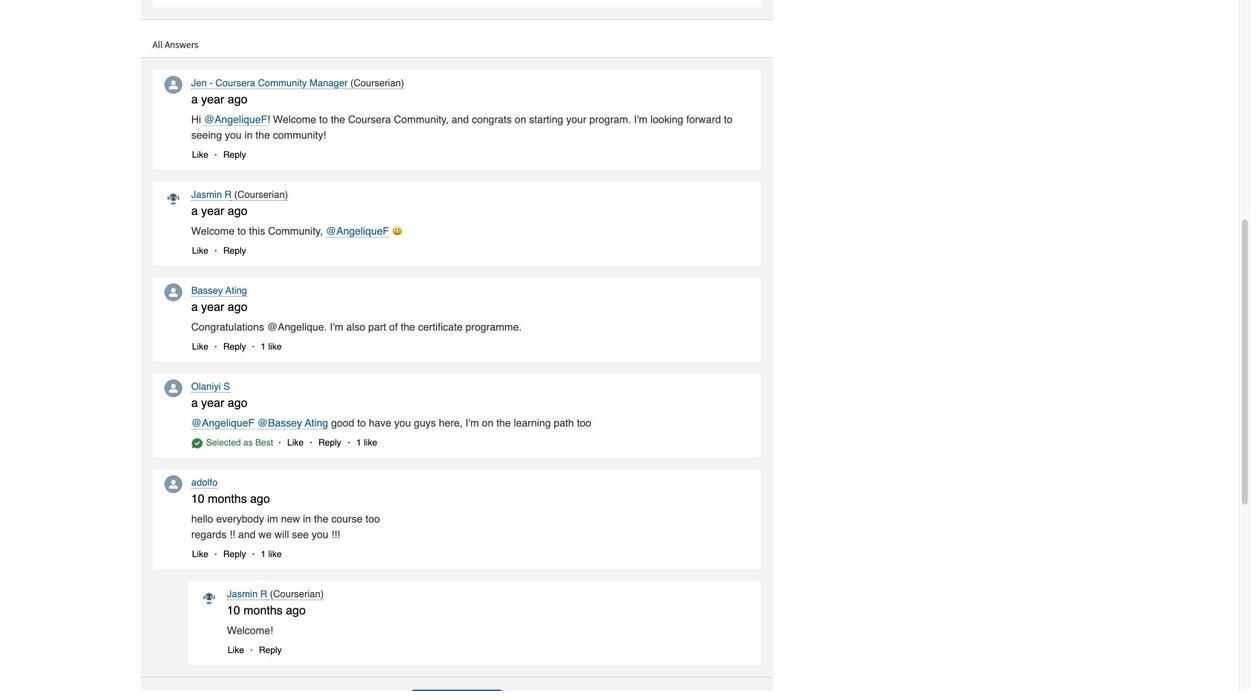 Task type: locate. For each thing, give the bounding box(es) containing it.
1 horizontal spatial external user - jasmin r (null) image
[[200, 587, 218, 605]]

text default image
[[191, 437, 203, 449]]

0 horizontal spatial external user - jasmin r (null) image
[[164, 188, 182, 205]]

external user - adolfo (customer) image
[[164, 476, 182, 493]]

external user - jasmin r (null) image
[[164, 188, 182, 205], [200, 587, 218, 605]]

0 vertical spatial external user - jasmin r (null) image
[[164, 188, 182, 205]]



Task type: describe. For each thing, give the bounding box(es) containing it.
external user - olaniyi s (customer) image
[[164, 380, 182, 397]]

1 vertical spatial external user - jasmin r (null) image
[[200, 587, 218, 605]]

external user - bassey ating (customer) image
[[164, 284, 182, 301]]

external user - jen - coursera community manager (null) image
[[164, 76, 182, 94]]



Task type: vqa. For each thing, say whether or not it's contained in the screenshot.
left external user - jasmin r (null) icon
yes



